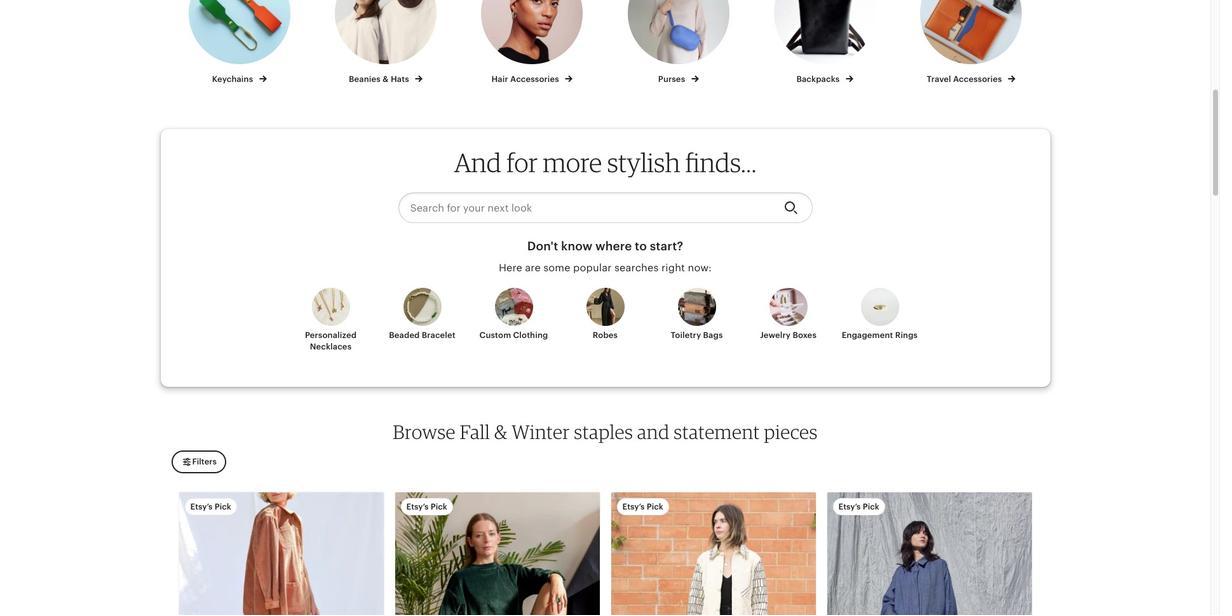 Task type: locate. For each thing, give the bounding box(es) containing it.
&
[[383, 74, 389, 84], [494, 420, 508, 444]]

jewelry boxes
[[760, 330, 817, 340]]

staples
[[574, 420, 633, 444]]

pick for oversized denim jacket / women's jeans jacket / blue jacket / cotton jacket / shirt type jacket / overshirt / cargo jacket /  designer top image
[[863, 502, 880, 512]]

custom clothing
[[480, 330, 548, 340]]

and
[[638, 420, 670, 444]]

start?
[[650, 240, 684, 253]]

personalized necklaces
[[305, 330, 357, 352]]

and for more stylish finds…
[[454, 147, 757, 179]]

statement
[[674, 420, 760, 444]]

3 etsy's pick from the left
[[623, 502, 664, 512]]

accessories right travel
[[954, 74, 1003, 84]]

beanies & hats link
[[324, 0, 448, 85]]

right
[[662, 262, 685, 274]]

bracelet
[[422, 330, 456, 340]]

1 horizontal spatial accessories
[[954, 74, 1003, 84]]

0 vertical spatial &
[[383, 74, 389, 84]]

winter
[[512, 420, 570, 444]]

purses link
[[617, 0, 741, 85]]

jewelry boxes link
[[750, 288, 827, 351]]

beanies
[[349, 74, 381, 84]]

keychains
[[212, 74, 255, 84]]

hair accessories
[[492, 74, 562, 84]]

etsy's for the wide wale cord suit • offon clothing image
[[190, 502, 213, 512]]

2 etsy's pick from the left
[[407, 502, 447, 512]]

pieces
[[764, 420, 818, 444]]

for
[[507, 147, 538, 179]]

necklaces
[[310, 342, 352, 352]]

4 etsy's from the left
[[839, 502, 861, 512]]

bags
[[703, 330, 723, 340]]

engagement rings
[[842, 330, 918, 340]]

& left hats
[[383, 74, 389, 84]]

hats
[[391, 74, 409, 84]]

beaded bracelet
[[389, 330, 456, 340]]

here
[[499, 262, 523, 274]]

pick
[[215, 502, 231, 512], [431, 502, 447, 512], [647, 502, 664, 512], [863, 502, 880, 512]]

1 pick from the left
[[215, 502, 231, 512]]

pick for comfy organic cotton velvet jumper | handmade oversized pullover | minimalist long sleeve sweater | bottle green blouse | soft velour top "image"
[[431, 502, 447, 512]]

accessories inside "link"
[[511, 74, 559, 84]]

filters button
[[171, 451, 226, 474]]

browse fall & winter staples and statement pieces
[[393, 420, 818, 444]]

searches
[[615, 262, 659, 274]]

more
[[543, 147, 602, 179]]

1 accessories from the left
[[511, 74, 559, 84]]

1 etsy's pick from the left
[[190, 502, 231, 512]]

personalized
[[305, 330, 357, 340]]

here are some popular searches right now:
[[499, 262, 712, 274]]

1 etsy's from the left
[[190, 502, 213, 512]]

4 etsy's pick link from the left
[[827, 493, 1032, 615]]

2 accessories from the left
[[954, 74, 1003, 84]]

etsy's pick
[[190, 502, 231, 512], [407, 502, 447, 512], [623, 502, 664, 512], [839, 502, 880, 512]]

beaded bracelet link
[[384, 288, 461, 351]]

4 etsy's pick from the left
[[839, 502, 880, 512]]

etsy's pick link
[[179, 493, 384, 615], [395, 493, 600, 615], [611, 493, 816, 615], [827, 493, 1032, 615]]

custom clothing link
[[476, 288, 552, 351]]

etsy's for comfy organic cotton velvet jumper | handmade oversized pullover | minimalist long sleeve sweater | bottle green blouse | soft velour top "image"
[[407, 502, 429, 512]]

2 etsy's from the left
[[407, 502, 429, 512]]

stylish
[[607, 147, 681, 179]]

2 pick from the left
[[431, 502, 447, 512]]

3 etsy's from the left
[[623, 502, 645, 512]]

custom
[[480, 330, 511, 340]]

None search field
[[398, 193, 813, 223]]

engagement
[[842, 330, 894, 340]]

accessories right hair at the left top of the page
[[511, 74, 559, 84]]

3 pick from the left
[[647, 502, 664, 512]]

etsy's
[[190, 502, 213, 512], [407, 502, 429, 512], [623, 502, 645, 512], [839, 502, 861, 512]]

4 pick from the left
[[863, 502, 880, 512]]

know
[[561, 240, 593, 253]]

1 vertical spatial &
[[494, 420, 508, 444]]

jewelry
[[760, 330, 791, 340]]

accessories
[[511, 74, 559, 84], [954, 74, 1003, 84]]

& right fall
[[494, 420, 508, 444]]

engagement rings link
[[842, 288, 918, 351]]

travel accessories link
[[910, 0, 1033, 85]]

accessories for hair
[[511, 74, 559, 84]]

0 horizontal spatial accessories
[[511, 74, 559, 84]]



Task type: describe. For each thing, give the bounding box(es) containing it.
to
[[635, 240, 647, 253]]

keychains link
[[178, 0, 301, 85]]

travel
[[927, 74, 952, 84]]

boxes
[[793, 330, 817, 340]]

3 etsy's pick link from the left
[[611, 493, 816, 615]]

1 etsy's pick link from the left
[[179, 493, 384, 615]]

robes
[[593, 330, 618, 340]]

comfy organic cotton velvet jumper | handmade oversized pullover | minimalist long sleeve sweater | bottle green blouse | soft velour top image
[[395, 493, 600, 615]]

travel accessories
[[927, 74, 1005, 84]]

robes link
[[567, 288, 644, 351]]

filters
[[192, 457, 217, 467]]

fall
[[460, 420, 490, 444]]

1 horizontal spatial &
[[494, 420, 508, 444]]

etsy's pick for fourth etsy's pick link from right
[[190, 502, 231, 512]]

purses
[[659, 74, 688, 84]]

finds…
[[686, 147, 757, 179]]

are
[[525, 262, 541, 274]]

browse
[[393, 420, 456, 444]]

etsy's for oversized denim jacket / women's jeans jacket / blue jacket / cotton jacket / shirt type jacket / overshirt / cargo jacket /  designer top image
[[839, 502, 861, 512]]

beanies & hats
[[349, 74, 411, 84]]

etsy's pick for third etsy's pick link
[[623, 502, 664, 512]]

oversized denim jacket / women's jeans jacket / blue jacket / cotton jacket / shirt type jacket / overshirt / cargo jacket /  designer top image
[[827, 493, 1032, 615]]

backpacks
[[797, 74, 842, 84]]

now:
[[688, 262, 712, 274]]

0 horizontal spatial &
[[383, 74, 389, 84]]

and
[[454, 147, 502, 179]]

accessories for travel
[[954, 74, 1003, 84]]

popular
[[574, 262, 612, 274]]

don't know where to start?
[[527, 240, 684, 253]]

where
[[596, 240, 632, 253]]

southwest star chore coat - ready to ship image
[[611, 493, 816, 615]]

rings
[[896, 330, 918, 340]]

pick for southwest star chore coat - ready to ship image
[[647, 502, 664, 512]]

wide wale cord suit • offon clothing image
[[179, 493, 384, 615]]

etsy's pick for 2nd etsy's pick link from the left
[[407, 502, 447, 512]]

hair
[[492, 74, 508, 84]]

toiletry bags
[[671, 330, 723, 340]]

2 etsy's pick link from the left
[[395, 493, 600, 615]]

hair accessories link
[[471, 0, 594, 85]]

beaded
[[389, 330, 420, 340]]

backpacks link
[[763, 0, 887, 85]]

etsy's for southwest star chore coat - ready to ship image
[[623, 502, 645, 512]]

etsy's pick for 1st etsy's pick link from the right
[[839, 502, 880, 512]]

toiletry bags link
[[659, 288, 735, 351]]

some
[[544, 262, 571, 274]]

pick for the wide wale cord suit • offon clothing image
[[215, 502, 231, 512]]

clothing
[[513, 330, 548, 340]]

toiletry
[[671, 330, 701, 340]]

don't
[[527, 240, 558, 253]]

personalized necklaces link
[[293, 288, 369, 353]]

Search for your next look text field
[[398, 193, 774, 223]]



Task type: vqa. For each thing, say whether or not it's contained in the screenshot.
tooltip
no



